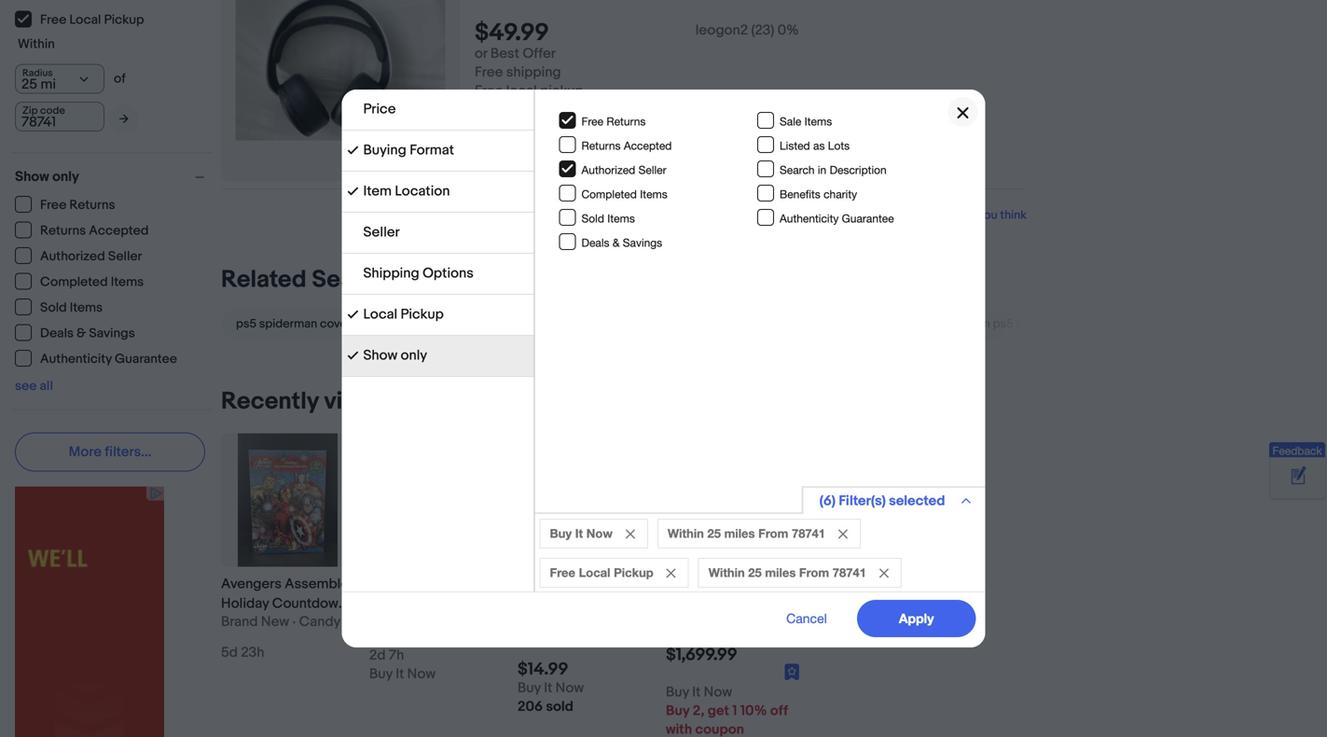 Task type: locate. For each thing, give the bounding box(es) containing it.
now inside $14.99 buy it now 206 sold
[[556, 680, 584, 697]]

apply within filter image
[[119, 113, 129, 125]]

natural
[[754, 576, 799, 592]]

0 vertical spatial candy
[[299, 613, 341, 630]]

returns accepted inside dialog
[[582, 139, 672, 152]]

series
[[395, 634, 440, 651]]

sledding
[[369, 615, 437, 632]]

1 horizontal spatial show only
[[363, 347, 427, 364]]

1 vertical spatial deals
[[40, 326, 74, 341]]

buy it now
[[550, 526, 613, 541]]

local pickup tab
[[342, 295, 534, 336]]

1 horizontal spatial completed items
[[582, 187, 668, 200]]

guarantee down "charity"
[[842, 212, 894, 225]]

within
[[18, 36, 55, 52], [668, 526, 704, 541], [709, 565, 745, 580]]

0 horizontal spatial free returns
[[40, 197, 115, 213]]

filter applied image down "searches"
[[348, 309, 359, 320]]

1 horizontal spatial &
[[613, 236, 620, 249]]

pickup inside tab
[[401, 306, 444, 323]]

0 horizontal spatial in
[[766, 595, 777, 612]]

0 vertical spatial sold
[[582, 212, 605, 225]]

within up remove filter - local pickup - free local pickup "image"
[[668, 526, 704, 541]]

1 vertical spatial free local pickup
[[550, 565, 654, 580]]

or left best
[[475, 45, 488, 62]]

only for show only dropdown button
[[52, 168, 79, 185]]

spiderman left faceplate
[[933, 317, 991, 331]]

cover for digital
[[498, 317, 529, 331]]

with
[[666, 721, 692, 737]]

3 ps5 from the left
[[993, 317, 1014, 331]]

1 vertical spatial candy
[[284, 634, 326, 651]]

2d
[[369, 647, 386, 664]]

2 vertical spatial within
[[709, 565, 745, 580]]

#10
[[369, 634, 392, 651]]

0 horizontal spatial deals
[[40, 326, 74, 341]]

filter applied image inside local pickup tab
[[348, 309, 359, 320]]

recently
[[221, 387, 319, 416]]

0 horizontal spatial spiderman
[[259, 317, 317, 331]]

show only
[[15, 168, 79, 185], [363, 347, 427, 364]]

1 vertical spatial completed
[[40, 274, 108, 290]]

0 vertical spatial 78741
[[549, 101, 583, 118]]

hallmark crayola bright sledding colors #10 series 1998 christmas ornaments heading
[[369, 576, 497, 690]]

0 vertical spatial within
[[18, 36, 55, 52]]

0 horizontal spatial from
[[759, 526, 789, 541]]

filter applied image left item
[[348, 186, 359, 197]]

think
[[1001, 208, 1027, 223]]

ps5 spiderman cover disc link
[[221, 309, 399, 339]]

0 vertical spatial free local pickup
[[40, 12, 144, 28]]

cover left the digital
[[498, 317, 529, 331]]

within for the remove filter - local pickup - within 25 miles from 78741 icon
[[709, 565, 745, 580]]

1 horizontal spatial accepted
[[624, 139, 672, 152]]

0 horizontal spatial completed items
[[40, 274, 144, 290]]

shipping
[[363, 265, 420, 282]]

0 vertical spatial returns accepted
[[582, 139, 672, 152]]

filter applied image inside item location tab
[[348, 186, 359, 197]]

guarantee inside dialog
[[842, 212, 894, 225]]

it inside the buy it now buy 2, get 1 10% off with coupon
[[693, 684, 701, 701]]

returns inside free returns link
[[69, 197, 115, 213]]

shipping
[[506, 64, 561, 81]]

pickup up of
[[104, 12, 144, 28]]

studs
[[727, 595, 763, 612]]

0 horizontal spatial show only
[[15, 168, 79, 185]]

filter applied image for local
[[348, 309, 359, 320]]

only down local pickup
[[401, 347, 427, 364]]

offer
[[523, 45, 556, 62]]

within 25 miles from 78741 up t.w.
[[668, 526, 826, 541]]

1 horizontal spatial only
[[401, 347, 427, 364]]

0 vertical spatial accepted
[[624, 139, 672, 152]]

(6) filter(s) selected
[[820, 493, 946, 509]]

5d
[[221, 644, 238, 661]]

miles
[[725, 526, 755, 541], [765, 565, 796, 580]]

1 horizontal spatial ps5
[[475, 317, 495, 331]]

filter applied image left the buying
[[348, 145, 359, 156]]

0 horizontal spatial only
[[52, 168, 79, 185]]

1 vertical spatial &
[[77, 326, 86, 341]]

free returns inside free returns link
[[40, 197, 115, 213]]

0 vertical spatial guarantee
[[842, 212, 894, 225]]

from
[[759, 526, 789, 541], [800, 565, 830, 580]]

from for remove filter - item location - within 25 miles from 78741 icon
[[759, 526, 789, 541]]

candy down unopened
[[284, 634, 326, 651]]

show only inside tab
[[363, 347, 427, 364]]

authorized seller link
[[15, 247, 143, 265]]

&
[[613, 236, 620, 249], [77, 326, 86, 341]]

0 horizontal spatial within
[[18, 36, 55, 52]]

tab list containing price
[[342, 90, 534, 377]]

buy
[[550, 526, 572, 541], [369, 666, 393, 683], [518, 680, 541, 697], [666, 684, 689, 701], [666, 703, 690, 719]]

accepted
[[624, 139, 672, 152], [89, 223, 149, 239]]

ps5 left faceplate
[[993, 317, 1014, 331]]

1 vertical spatial returns accepted
[[40, 223, 149, 239]]

it down the 7h
[[396, 666, 404, 683]]

accepted up the authorized seller link
[[89, 223, 149, 239]]

spiderman ps5 faceplate
[[933, 317, 1068, 331]]

1 horizontal spatial free local pickup
[[550, 565, 654, 580]]

now left remove filter - buying format - buy it now icon
[[587, 526, 613, 541]]

dialog
[[0, 0, 1328, 737]]

1 horizontal spatial savings
[[623, 236, 663, 249]]

listed
[[780, 139, 811, 152]]

1 ps5 from the left
[[236, 317, 257, 331]]

tab list
[[342, 90, 534, 377]]

returns accepted up the authorized seller link
[[40, 223, 149, 239]]

1 horizontal spatial returns accepted
[[582, 139, 672, 152]]

1 horizontal spatial sold items
[[582, 212, 635, 225]]

ct
[[708, 576, 723, 592]]

0 vertical spatial or
[[475, 45, 488, 62]]

seller
[[639, 163, 667, 176], [363, 224, 400, 241], [108, 249, 142, 265]]

1 cover from the left
[[320, 317, 351, 331]]

0 vertical spatial filter applied image
[[348, 145, 359, 156]]

show inside tab
[[363, 347, 398, 364]]

78741 left remove filter - item location - within 25 miles from 78741 icon
[[792, 526, 826, 541]]

tab list inside dialog
[[342, 90, 534, 377]]

1 filter applied image from the top
[[348, 145, 359, 156]]

2 horizontal spatial seller
[[639, 163, 667, 176]]

1 vertical spatial local
[[363, 306, 398, 323]]

(23)
[[752, 22, 775, 39]]

filter applied image for buying
[[348, 145, 359, 156]]

0 vertical spatial completed items
[[582, 187, 668, 200]]

bright
[[437, 595, 487, 612]]

0 horizontal spatial cover
[[320, 317, 351, 331]]

authenticity guarantee
[[780, 212, 894, 225], [40, 351, 177, 367]]

remove filter - buying format - buy it now image
[[626, 529, 635, 539]]

1 horizontal spatial authenticity
[[780, 212, 839, 225]]

only inside tab
[[401, 347, 427, 364]]

filter applied image for item
[[348, 186, 359, 197]]

kellytoy
[[518, 595, 569, 612]]

it left remove filter - buying format - buy it now icon
[[575, 526, 583, 541]]

returns
[[607, 115, 646, 128], [582, 139, 621, 152], [69, 197, 115, 213], [40, 223, 86, 239]]

1 horizontal spatial in
[[818, 163, 827, 176]]

ps5
[[236, 317, 257, 331], [475, 317, 495, 331], [993, 317, 1014, 331]]

show only for show only tab
[[363, 347, 427, 364]]

0 vertical spatial deals & savings
[[582, 236, 663, 249]]

advertisement region
[[15, 487, 164, 737]]

cover left disc
[[320, 317, 351, 331]]

returns accepted down leogon2 (23) 0% or best offer free shipping free local pickup < 5 mi from 78741
[[582, 139, 672, 152]]

0 vertical spatial &
[[613, 236, 620, 249]]

filter applied image
[[348, 145, 359, 156], [348, 186, 359, 197], [348, 309, 359, 320]]

now
[[587, 526, 613, 541], [407, 666, 436, 683], [556, 680, 584, 697], [704, 684, 733, 701]]

1 horizontal spatial 25
[[749, 565, 762, 580]]

2 vertical spatial filter applied image
[[348, 309, 359, 320]]

authorized down "pickup" on the left
[[582, 163, 636, 176]]

1 vertical spatial sold
[[40, 300, 67, 316]]

3 spiderman from the left
[[933, 317, 991, 331]]

1 vertical spatial authenticity guarantee
[[40, 351, 177, 367]]

of
[[114, 71, 126, 87]]

completed items inside dialog
[[582, 187, 668, 200]]

authenticity guarantee down "charity"
[[780, 212, 894, 225]]

related
[[221, 265, 307, 294]]

now down series
[[407, 666, 436, 683]]

25 up ct
[[708, 526, 721, 541]]

2 horizontal spatial within
[[709, 565, 745, 580]]

show only down local pickup
[[363, 347, 427, 364]]

filter applied image inside buying format tab
[[348, 145, 359, 156]]

0 horizontal spatial guarantee
[[115, 351, 177, 367]]

colors
[[440, 615, 496, 632]]

from right natural
[[800, 565, 830, 580]]

filter applied image
[[348, 350, 359, 361]]

tell
[[913, 208, 932, 223]]

1 vertical spatial free returns
[[40, 197, 115, 213]]

now up sold
[[556, 680, 584, 697]]

0 horizontal spatial seller
[[108, 249, 142, 265]]

squishmallow kellytoy plush disney winnie the pooh tigger 8" inch nwt new
[[518, 576, 640, 671]]

0 horizontal spatial 25
[[708, 526, 721, 541]]

1 horizontal spatial authorized
[[582, 163, 636, 176]]

cover for disc
[[320, 317, 351, 331]]

25
[[708, 526, 721, 541], [749, 565, 762, 580]]

1/4 - 2 ct t.w. natural diamond studs in 14k white or yellow gold heading
[[666, 576, 799, 651]]

pickup down shipping options
[[401, 306, 444, 323]]

within 25 miles from 78741 up the cancel at the right bottom of the page
[[709, 565, 867, 580]]

spiderman ps5 cover digital
[[414, 317, 566, 331]]

free returns down "pickup" on the left
[[582, 115, 646, 128]]

1 vertical spatial 25
[[749, 565, 762, 580]]

0 vertical spatial authenticity guarantee
[[780, 212, 894, 225]]

avengers assemble holiday countdown calendar unopened frankford candy marvel heading
[[221, 576, 349, 671]]

description
[[830, 163, 887, 176]]

within right 2
[[709, 565, 745, 580]]

item location
[[363, 183, 450, 200]]

spiderman
[[259, 317, 317, 331], [414, 317, 472, 331], [933, 317, 991, 331]]

free local pickup inside dialog
[[550, 565, 654, 580]]

local inside tab
[[363, 306, 398, 323]]

dialog containing price
[[0, 0, 1328, 737]]

0 vertical spatial pickup
[[104, 12, 144, 28]]

in down as
[[818, 163, 827, 176]]

0 horizontal spatial 78741
[[549, 101, 583, 118]]

78741 for the remove filter - local pickup - within 25 miles from 78741 icon
[[833, 565, 867, 580]]

charity
[[824, 187, 858, 200]]

1/4 - 2 ct t.w. natural diamond studs in 14k white or yellow gold image
[[666, 433, 800, 567]]

brand
[[221, 613, 258, 630]]

0 horizontal spatial deals & savings
[[40, 326, 135, 341]]

it inside $7.99 2d 7h buy it now
[[396, 666, 404, 683]]

local
[[69, 12, 101, 28], [363, 306, 398, 323], [579, 565, 611, 580]]

spiderman down related
[[259, 317, 317, 331]]

squishmallow
[[518, 576, 606, 592]]

0 horizontal spatial savings
[[89, 326, 135, 341]]

in inside "1/4 - 2 ct t.w. natural diamond studs in 14k white or yellow gold"
[[766, 595, 777, 612]]

1 horizontal spatial miles
[[765, 565, 796, 580]]

only up free returns link
[[52, 168, 79, 185]]

free returns link
[[15, 196, 116, 213]]

show
[[15, 168, 49, 185], [363, 347, 398, 364]]

authenticity down the deals & savings link
[[40, 351, 112, 367]]

gold
[[666, 634, 698, 651]]

1/4
[[666, 576, 685, 592]]

ps5 up show only tab
[[475, 317, 495, 331]]

from for the remove filter - local pickup - within 25 miles from 78741 icon
[[800, 565, 830, 580]]

authenticity down benefits
[[780, 212, 839, 225]]

1 vertical spatial pickup
[[401, 306, 444, 323]]

2
[[697, 576, 704, 592]]

ornaments
[[369, 674, 454, 690]]

it up 2,
[[693, 684, 701, 701]]

authorized seller inside dialog
[[582, 163, 667, 176]]

8"
[[597, 634, 610, 651]]

miles up t.w.
[[725, 526, 755, 541]]

or down the studs
[[730, 615, 742, 632]]

accepted down leogon2 (23) 0% or best offer free shipping free local pickup < 5 mi from 78741
[[624, 139, 672, 152]]

show only up free returns link
[[15, 168, 79, 185]]

1 vertical spatial filter applied image
[[348, 186, 359, 197]]

1 vertical spatial from
[[800, 565, 830, 580]]

authenticity guarantee link
[[15, 350, 178, 367]]

25 for the remove filter - local pickup - within 25 miles from 78741 icon
[[749, 565, 762, 580]]

guarantee down the deals & savings link
[[115, 351, 177, 367]]

ps5 spiderman cover disc
[[236, 317, 377, 331]]

free local pickup up of
[[40, 12, 144, 28]]

within 25 miles from 78741 for remove filter - item location - within 25 miles from 78741 icon
[[668, 526, 826, 541]]

0 horizontal spatial accepted
[[89, 223, 149, 239]]

0 horizontal spatial miles
[[725, 526, 755, 541]]

in
[[818, 163, 827, 176], [766, 595, 777, 612]]

from up natural
[[759, 526, 789, 541]]

2 horizontal spatial ps5
[[993, 317, 1014, 331]]

now up get
[[704, 684, 733, 701]]

None text field
[[15, 102, 105, 132]]

1 vertical spatial sold items
[[40, 300, 103, 316]]

sold items link
[[15, 299, 104, 316]]

0 vertical spatial from
[[759, 526, 789, 541]]

0 vertical spatial show
[[15, 168, 49, 185]]

get
[[708, 703, 730, 719]]

sold items
[[582, 212, 635, 225], [40, 300, 103, 316]]

free returns inside dialog
[[582, 115, 646, 128]]

free local pickup up plush
[[550, 565, 654, 580]]

show right filter applied image
[[363, 347, 398, 364]]

accepted inside dialog
[[624, 139, 672, 152]]

avengers assemble holiday countdown calendar unopened frankford candy marvel image
[[238, 433, 338, 567]]

it up sold
[[544, 680, 553, 697]]

0 horizontal spatial completed
[[40, 274, 108, 290]]

free returns up returns accepted link
[[40, 197, 115, 213]]

completed inside dialog
[[582, 187, 637, 200]]

1 vertical spatial guarantee
[[115, 351, 177, 367]]

within down free local pickup link on the left top of page
[[18, 36, 55, 52]]

78741 left the remove filter - local pickup - within 25 miles from 78741 icon
[[833, 565, 867, 580]]

1 vertical spatial authorized
[[40, 249, 105, 265]]

avengers assemble holiday countdown calendar unopened frankford candy marvel
[[221, 576, 349, 671]]

countdown
[[272, 595, 346, 612]]

25 up the studs
[[749, 565, 762, 580]]

1 vertical spatial only
[[401, 347, 427, 364]]

leogon2
[[696, 22, 748, 39]]

0 vertical spatial 25
[[708, 526, 721, 541]]

show for show only tab
[[363, 347, 398, 364]]

0 vertical spatial authenticity
[[780, 212, 839, 225]]

faceplate
[[1017, 317, 1068, 331]]

78741 down "pickup" on the left
[[549, 101, 583, 118]]

0 vertical spatial only
[[52, 168, 79, 185]]

0 vertical spatial authorized
[[582, 163, 636, 176]]

candy
[[299, 613, 341, 630], [284, 634, 326, 651]]

1/4 - 2 ct t.w. natural diamond studs in 14k white or yellow gold
[[666, 576, 799, 651]]

authenticity inside dialog
[[780, 212, 839, 225]]

item location tab
[[342, 172, 534, 213]]

authorized up completed items link
[[40, 249, 105, 265]]

0 horizontal spatial authorized seller
[[40, 249, 142, 265]]

1 horizontal spatial deals
[[582, 236, 610, 249]]

2 filter applied image from the top
[[348, 186, 359, 197]]

show up free returns link
[[15, 168, 49, 185]]

show only tab
[[342, 336, 534, 377]]

miles for the remove filter - local pickup - within 25 miles from 78741 icon
[[765, 565, 796, 580]]

0 vertical spatial miles
[[725, 526, 755, 541]]

pickup left remove filter - local pickup - free local pickup "image"
[[614, 565, 654, 580]]

1 horizontal spatial 78741
[[792, 526, 826, 541]]

miles for remove filter - item location - within 25 miles from 78741 icon
[[725, 526, 755, 541]]

0 horizontal spatial local
[[69, 12, 101, 28]]

buying format tab
[[342, 131, 534, 172]]

1 vertical spatial authorized seller
[[40, 249, 142, 265]]

2 horizontal spatial spiderman
[[933, 317, 991, 331]]

2 cover from the left
[[498, 317, 529, 331]]

miles right t.w.
[[765, 565, 796, 580]]

candy down countdown
[[299, 613, 341, 630]]

1 vertical spatial show only
[[363, 347, 427, 364]]

2 spiderman from the left
[[414, 317, 472, 331]]

show only for show only dropdown button
[[15, 168, 79, 185]]

spiderman up show only tab
[[414, 317, 472, 331]]

1 vertical spatial savings
[[89, 326, 135, 341]]

in down natural
[[766, 595, 777, 612]]

holiday
[[221, 595, 269, 612]]

1 vertical spatial miles
[[765, 565, 796, 580]]

1 horizontal spatial show
[[363, 347, 398, 364]]

authenticity guarantee down the deals & savings link
[[40, 351, 177, 367]]

ps5 down related
[[236, 317, 257, 331]]

1 vertical spatial or
[[730, 615, 742, 632]]

2 ps5 from the left
[[475, 317, 495, 331]]

or inside leogon2 (23) 0% or best offer free shipping free local pickup < 5 mi from 78741
[[475, 45, 488, 62]]

3 filter applied image from the top
[[348, 309, 359, 320]]

within 25 miles from 78741
[[668, 526, 826, 541], [709, 565, 867, 580]]

buying format
[[363, 142, 454, 159]]

0 vertical spatial seller
[[639, 163, 667, 176]]



Task type: describe. For each thing, give the bounding box(es) containing it.
benefits charity
[[780, 187, 858, 200]]

local
[[506, 83, 537, 100]]

benefits
[[780, 187, 821, 200]]

new
[[261, 613, 289, 630]]

78741 for remove filter - item location - within 25 miles from 78741 icon
[[792, 526, 826, 541]]

see
[[15, 378, 37, 394]]

0 horizontal spatial returns accepted
[[40, 223, 149, 239]]

search in description
[[780, 163, 887, 176]]

only for show only tab
[[401, 347, 427, 364]]

1/4 - 2 ct t.w. natural diamond studs in 14k white or yellow gold link
[[666, 574, 800, 651]]

disc
[[353, 317, 377, 331]]

now inside $7.99 2d 7h buy it now
[[407, 666, 436, 683]]

listed as lots
[[780, 139, 850, 152]]

sale items
[[780, 115, 832, 128]]

$7.99
[[369, 625, 411, 645]]

1
[[733, 703, 738, 719]]

show for show only dropdown button
[[15, 168, 49, 185]]

now inside the buy it now buy 2, get 1 10% off with coupon
[[704, 684, 733, 701]]

23h
[[241, 644, 264, 661]]

remove filter - local pickup - free local pickup image
[[667, 569, 676, 578]]

remove filter - local pickup - within 25 miles from 78741 image
[[880, 569, 889, 578]]

1 vertical spatial authenticity
[[40, 351, 112, 367]]

0 horizontal spatial sold items
[[40, 300, 103, 316]]

hallmark crayola bright sledding colors #10 series 1998 christmas ornaments
[[369, 576, 496, 690]]

sale
[[780, 115, 802, 128]]

hallmark crayola bright sledding colors #10 series 1998 christmas ornaments link
[[369, 574, 503, 690]]

deals & savings inside dialog
[[582, 236, 663, 249]]

1 spiderman from the left
[[259, 317, 317, 331]]

ps5 for spiderman ps5 faceplate
[[993, 317, 1014, 331]]

authorized inside dialog
[[582, 163, 636, 176]]

candy inside avengers assemble holiday countdown calendar unopened frankford candy marvel
[[284, 634, 326, 651]]

christmas
[[369, 654, 448, 671]]

crayola
[[369, 595, 434, 612]]

sold inside dialog
[[582, 212, 605, 225]]

squishmallow kellytoy plush disney winnie the pooh tigger 8" inch nwt new heading
[[518, 576, 640, 671]]

related searches
[[221, 265, 415, 294]]

spiderman for spiderman ps5 faceplate
[[933, 317, 991, 331]]

as
[[814, 139, 825, 152]]

searches
[[312, 265, 415, 294]]

$79.99 $1,699.99
[[666, 625, 738, 665]]

from
[[516, 101, 545, 118]]

0 vertical spatial local
[[69, 12, 101, 28]]

item
[[363, 183, 392, 200]]

$14.99
[[518, 659, 569, 680]]

hallmark
[[369, 576, 442, 592]]

206
[[518, 699, 543, 715]]

sold
[[546, 699, 574, 715]]

show only button
[[15, 168, 213, 185]]

best
[[491, 45, 520, 62]]

0 horizontal spatial sold
[[40, 300, 67, 316]]

it inside $14.99 buy it now 206 sold
[[544, 680, 553, 697]]

the
[[610, 615, 633, 632]]

buy it now buy 2, get 1 10% off with coupon
[[666, 684, 788, 737]]

buy inside $7.99 2d 7h buy it now
[[369, 666, 393, 683]]

diamond
[[666, 595, 723, 612]]

brand new · candy
[[221, 613, 341, 630]]

remove filter - item location - within 25 miles from 78741 image
[[839, 529, 848, 539]]

marvel
[[221, 654, 264, 671]]

2 vertical spatial local
[[579, 565, 611, 580]]

more filters...
[[69, 444, 152, 460]]

selected
[[889, 493, 946, 509]]

mi
[[497, 101, 513, 118]]

price
[[363, 101, 396, 118]]

inch
[[613, 634, 640, 651]]

0 horizontal spatial pickup
[[104, 12, 144, 28]]

ps5 for spiderman ps5 cover digital
[[475, 317, 495, 331]]

78741 inside leogon2 (23) 0% or best offer free shipping free local pickup < 5 mi from 78741
[[549, 101, 583, 118]]

you
[[978, 208, 998, 223]]

lots
[[828, 139, 850, 152]]

spiderman ps5 cover digital link
[[399, 309, 588, 339]]

or inside "1/4 - 2 ct t.w. natural diamond studs in 14k white or yellow gold"
[[730, 615, 742, 632]]

pooh
[[518, 634, 550, 651]]

yellow
[[745, 615, 787, 632]]

options
[[423, 265, 474, 282]]

disney
[[518, 615, 561, 632]]

deals & savings link
[[15, 324, 136, 341]]

spiderman for spiderman ps5 cover digital
[[414, 317, 472, 331]]

10%
[[741, 703, 767, 719]]

free local pickup link
[[15, 11, 145, 28]]

nwt
[[518, 654, 548, 671]]

apply
[[899, 611, 934, 626]]

(2) link
[[518, 631, 612, 648]]

buy inside $14.99 buy it now 206 sold
[[518, 680, 541, 697]]

5
[[486, 101, 494, 118]]

cancel button
[[766, 600, 848, 637]]

14k
[[666, 615, 687, 632]]

local pickup
[[363, 306, 444, 323]]

authenticity guarantee inside dialog
[[780, 212, 894, 225]]

winnie
[[564, 615, 607, 632]]

plush
[[572, 595, 606, 612]]

5d 23h
[[221, 644, 264, 661]]

1 vertical spatial deals & savings
[[40, 326, 135, 341]]

seller inside tab list
[[363, 224, 400, 241]]

filters...
[[105, 444, 152, 460]]

1998
[[443, 634, 472, 651]]

(2)
[[598, 632, 612, 648]]

1 vertical spatial completed items
[[40, 274, 144, 290]]

all
[[40, 378, 53, 394]]

buying
[[363, 142, 407, 159]]

us
[[934, 208, 947, 223]]

savings inside dialog
[[623, 236, 663, 249]]

returns inside returns accepted link
[[40, 223, 86, 239]]

within for remove filter - item location - within 25 miles from 78741 icon
[[668, 526, 704, 541]]

·
[[293, 613, 296, 630]]

7h
[[389, 647, 404, 664]]

within 25 miles from 78741 for the remove filter - local pickup - within 25 miles from 78741 icon
[[709, 565, 867, 580]]

& inside dialog
[[613, 236, 620, 249]]

0 vertical spatial in
[[818, 163, 827, 176]]

squishmallow kellytoy plush disney winnie the pooh tigger 8" inch nwt new image
[[523, 433, 646, 567]]

frankford
[[221, 634, 281, 651]]

pickup
[[540, 83, 584, 100]]

items
[[407, 387, 468, 416]]

tell us what you think link
[[913, 208, 1027, 223]]

25 for remove filter - item location - within 25 miles from 78741 icon
[[708, 526, 721, 541]]

1 vertical spatial accepted
[[89, 223, 149, 239]]

t.w.
[[726, 576, 751, 592]]

0 vertical spatial sold items
[[582, 212, 635, 225]]

location
[[395, 183, 450, 200]]

0 horizontal spatial authorized
[[40, 249, 105, 265]]

2 vertical spatial pickup
[[614, 565, 654, 580]]

deals inside dialog
[[582, 236, 610, 249]]

sony playstation 5 pulse 3d wireless gaming headset ps5 - white (no dongle) image
[[236, 0, 446, 140]]

feedback
[[1273, 444, 1323, 457]]

apply button
[[857, 600, 976, 637]]

2 vertical spatial seller
[[108, 249, 142, 265]]



Task type: vqa. For each thing, say whether or not it's contained in the screenshot.
the bottommost "Deals"
yes



